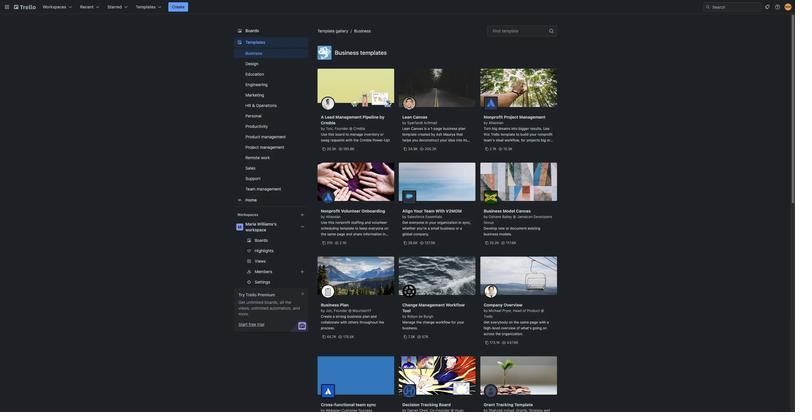 Task type: vqa. For each thing, say whether or not it's contained in the screenshot.
Open Information Menu ICON
yes



Task type: locate. For each thing, give the bounding box(es) containing it.
everyone inside nonprofit volunteer onboarding by atlassian use this nonprofit staffing and volunteer scheduling template to keep everyone on the same page and share information in real-time.
[[369, 227, 384, 231]]

get
[[403, 221, 408, 225], [239, 300, 245, 305], [484, 321, 490, 325]]

what's
[[521, 327, 532, 331]]

1 vertical spatial page
[[337, 232, 345, 237]]

0 horizontal spatial product
[[246, 134, 260, 139]]

1 horizontal spatial templates
[[246, 40, 265, 45]]

nonprofit inside nonprofit volunteer onboarding by atlassian use this nonprofit staffing and volunteer scheduling template to keep everyone on the same page and share information in real-time.
[[321, 209, 340, 214]]

on up overview
[[509, 321, 513, 325]]

workspace
[[246, 228, 266, 233]]

business up others at the bottom left of the page
[[347, 315, 362, 319]]

atlassian up dreams
[[489, 121, 504, 125]]

high-
[[484, 327, 493, 331]]

1 horizontal spatial tracking
[[496, 403, 514, 408]]

by right pipeline
[[380, 115, 385, 120]]

tracking right grant
[[496, 403, 514, 408]]

page up ash
[[434, 127, 442, 131]]

management inside project management link
[[260, 145, 284, 150]]

by down 1- on the top right of page
[[432, 132, 435, 137]]

1 vertical spatial big
[[541, 138, 546, 143]]

nonprofit down results.
[[538, 132, 553, 137]]

0 horizontal spatial atlassian image
[[321, 191, 335, 205]]

use right results.
[[544, 127, 550, 131]]

and inside try trello premium get unlimited boards, all the views, unlimited automation, and more.
[[293, 306, 300, 311]]

going
[[533, 327, 542, 331]]

management up burgh
[[419, 303, 445, 308]]

m
[[238, 225, 242, 230]]

0 vertical spatial atlassian image
[[484, 97, 498, 111]]

crmble down lead
[[321, 121, 336, 125]]

by inside nonprofit volunteer onboarding by atlassian use this nonprofit staffing and volunteer scheduling template to keep everyone on the same page and share information in real-time.
[[321, 215, 325, 219]]

tracking for grant
[[496, 403, 514, 408]]

boards,
[[265, 300, 279, 305]]

business inside business plan by jon, founder @ mountain17 create a strong business plan and collaborate with others throughout the process.
[[347, 315, 362, 319]]

management down the "productivity" link
[[262, 134, 286, 139]]

1 vertical spatial product
[[527, 309, 540, 313]]

2 vertical spatial crmble
[[360, 138, 372, 143]]

0 horizontal spatial big
[[492, 127, 498, 131]]

trello up ideal
[[491, 132, 500, 137]]

the right throughout
[[379, 321, 384, 325]]

management for project
[[520, 115, 546, 120]]

0 vertical spatial for
[[521, 138, 526, 143]]

with inside business plan by jon, founder @ mountain17 create a strong business plan and collaborate with others throughout the process.
[[340, 321, 347, 325]]

big right "projects"
[[541, 138, 546, 143]]

plan up that
[[459, 127, 466, 131]]

this inside nonprofit project management by atlassian turn big dreams into bigger results. use this trello template to build your nonprofit team's ideal workflow, for projects big or small.
[[484, 132, 490, 137]]

management inside product management link
[[262, 134, 286, 139]]

the up real-
[[321, 232, 326, 237]]

the down de
[[417, 321, 422, 325]]

0 horizontal spatial create
[[172, 4, 185, 9]]

templates button
[[132, 2, 165, 12]]

to down staffing at the bottom left
[[355, 227, 359, 231]]

0 vertical spatial canvas
[[413, 115, 428, 120]]

everyone down salesforce
[[409, 221, 424, 225]]

on inside nonprofit volunteer onboarding by atlassian use this nonprofit staffing and volunteer scheduling template to keep everyone on the same page and share information in real-time.
[[385, 227, 389, 231]]

create
[[172, 4, 185, 9], [321, 315, 332, 319]]

back to home image
[[14, 2, 36, 12]]

0 horizontal spatial on
[[385, 227, 389, 231]]

boards for home
[[246, 28, 259, 33]]

1 vertical spatial trello
[[246, 293, 257, 298]]

44.7k
[[327, 335, 337, 340]]

everybody
[[491, 321, 508, 325]]

by inside 'company overview by michael pryor, head of product @ trello get everybody on the same page with a high-level overview of what's going on across the organization.'
[[484, 309, 488, 313]]

syarfandi
[[408, 121, 423, 125]]

in up you're
[[425, 221, 428, 225]]

0 vertical spatial create
[[172, 4, 185, 9]]

education link
[[234, 70, 308, 79]]

a inside lean canvas by syarfandi achmad lean canvas is a 1-page business plan template created by ash maurya that helps you deconstruct your idea into its key assumptions.
[[428, 127, 430, 131]]

primary element
[[0, 0, 796, 14]]

1 vertical spatial management
[[260, 145, 284, 150]]

1 horizontal spatial on
[[509, 321, 513, 325]]

developers
[[534, 215, 552, 219]]

robyn de burgh image
[[403, 285, 417, 299]]

highlights
[[255, 249, 274, 254]]

everyone up information
[[369, 227, 384, 231]]

business inside lean canvas by syarfandi achmad lean canvas is a 1-page business plan template created by ash maurya that helps you deconstruct your idea into its key assumptions.
[[443, 127, 458, 131]]

business up jon,
[[321, 303, 339, 308]]

tool
[[403, 309, 411, 314]]

atlassian image for nonprofit project management
[[484, 97, 498, 111]]

your inside change management workflow tool by robyn de burgh manage the change workflow for your business.
[[457, 321, 465, 325]]

business
[[354, 28, 371, 33], [335, 49, 359, 56], [246, 51, 262, 56], [484, 209, 502, 214], [321, 303, 339, 308]]

on down volunteer
[[385, 227, 389, 231]]

power-
[[373, 138, 384, 143]]

tracking for decision
[[421, 403, 438, 408]]

tracking inside 'link'
[[421, 403, 438, 408]]

business link
[[354, 28, 371, 33], [234, 49, 308, 58]]

1 vertical spatial team
[[424, 209, 435, 214]]

decision tracking board link
[[399, 357, 476, 413]]

manage
[[403, 321, 416, 325]]

templates inside popup button
[[136, 4, 156, 9]]

maria williams (mariawilliams94) image
[[785, 3, 792, 10]]

0 horizontal spatial templates
[[136, 4, 156, 9]]

2.1k
[[490, 147, 497, 151], [340, 241, 347, 245]]

team
[[246, 187, 256, 192], [424, 209, 435, 214]]

to inside a lead management pipeline by crmble by toni, founder @ crmble use this board to manage inventory or swag requests with the crmble power-up!
[[346, 132, 349, 137]]

1 vertical spatial nonprofit
[[335, 221, 350, 225]]

0 horizontal spatial of
[[517, 327, 520, 331]]

management inside nonprofit project management by atlassian turn big dreams into bigger results. use this trello template to build your nonprofit team's ideal workflow, for projects big or small.
[[520, 115, 546, 120]]

nonprofit volunteer onboarding by atlassian use this nonprofit staffing and volunteer scheduling template to keep everyone on the same page and share information in real-time.
[[321, 209, 389, 243]]

salesforce
[[408, 215, 425, 219]]

unlimited down 'boards,'
[[251, 306, 269, 311]]

nonprofit up scheduling
[[335, 221, 350, 225]]

1 vertical spatial workspaces
[[237, 213, 258, 217]]

1-
[[431, 127, 434, 131]]

and right the automation,
[[293, 306, 300, 311]]

nonprofit inside nonprofit project management by atlassian turn big dreams into bigger results. use this trello template to build your nonprofit team's ideal workflow, for projects big or small.
[[484, 115, 503, 120]]

use for a lead management pipeline by crmble
[[321, 132, 328, 137]]

gallery
[[336, 28, 349, 33]]

big right 'turn'
[[492, 127, 498, 131]]

0 horizontal spatial for
[[452, 321, 456, 325]]

nonprofit up scheduling
[[321, 209, 340, 214]]

boards for views
[[255, 238, 268, 243]]

management right lead
[[336, 115, 362, 120]]

2.1k down team's
[[490, 147, 497, 151]]

decision tracking board
[[403, 403, 451, 408]]

@ inside business plan by jon, founder @ mountain17 create a strong business plan and collaborate with others throughout the process.
[[349, 309, 352, 313]]

1 horizontal spatial for
[[521, 138, 526, 143]]

0 vertical spatial founder
[[335, 127, 348, 131]]

this down 'turn'
[[484, 132, 490, 137]]

product
[[246, 134, 260, 139], [527, 309, 540, 313]]

business down organization
[[441, 227, 455, 231]]

0 horizontal spatial 2.1k
[[340, 241, 347, 245]]

same inside nonprofit volunteer onboarding by atlassian use this nonprofit staffing and volunteer scheduling template to keep everyone on the same page and share information in real-time.
[[327, 232, 336, 237]]

founder inside a lead management pipeline by crmble by toni, founder @ crmble use this board to manage inventory or swag requests with the crmble power-up!
[[335, 127, 348, 131]]

get inside try trello premium get unlimited boards, all the views, unlimited automation, and more.
[[239, 300, 245, 305]]

atlassian inside nonprofit project management by atlassian turn big dreams into bigger results. use this trello template to build your nonprofit team's ideal workflow, for projects big or small.
[[489, 121, 504, 125]]

trello right try
[[246, 293, 257, 298]]

with
[[436, 209, 445, 214]]

template gallery link
[[318, 28, 349, 33]]

with up 185.8k
[[346, 138, 353, 143]]

business inside business model canvas by oshane bailey @ jamaican developers group develop new or document existing business models.
[[484, 209, 502, 214]]

1 horizontal spatial of
[[523, 309, 526, 313]]

maria williams's workspace
[[246, 222, 277, 233]]

and left share
[[346, 232, 352, 237]]

business model canvas by oshane bailey @ jamaican developers group develop new or document existing business models.
[[484, 209, 552, 237]]

0 vertical spatial boards link
[[234, 26, 308, 36]]

0 horizontal spatial project
[[246, 145, 259, 150]]

in left sync,
[[459, 221, 462, 225]]

atlassian
[[489, 121, 504, 125], [326, 215, 341, 219]]

34.9k
[[408, 147, 418, 151]]

your down essentials
[[429, 221, 437, 225]]

in inside nonprofit volunteer onboarding by atlassian use this nonprofit staffing and volunteer scheduling template to keep everyone on the same page and share information in real-time.
[[383, 232, 386, 237]]

1 horizontal spatial 2.1k
[[490, 147, 497, 151]]

template inside nonprofit project management by atlassian turn big dreams into bigger results. use this trello template to build your nonprofit team's ideal workflow, for projects big or small.
[[501, 132, 516, 137]]

team up essentials
[[424, 209, 435, 214]]

0 vertical spatial nonprofit
[[484, 115, 503, 120]]

and up keep
[[365, 221, 371, 225]]

0 horizontal spatial management
[[336, 115, 362, 120]]

collaborate
[[321, 321, 340, 325]]

or inside business model canvas by oshane bailey @ jamaican developers group develop new or document existing business models.
[[506, 227, 510, 231]]

atlassian customer success image
[[321, 385, 335, 399]]

remote
[[246, 155, 260, 160]]

10.3k
[[504, 147, 513, 151]]

1 horizontal spatial nonprofit
[[538, 132, 553, 137]]

1 horizontal spatial get
[[403, 221, 408, 225]]

unlimited up views,
[[246, 300, 264, 305]]

design
[[246, 61, 259, 66]]

2 vertical spatial get
[[484, 321, 490, 325]]

2 horizontal spatial on
[[543, 327, 547, 331]]

work
[[261, 155, 270, 160]]

1 horizontal spatial big
[[541, 138, 546, 143]]

small
[[431, 227, 440, 231]]

atlassian image
[[484, 97, 498, 111], [321, 191, 335, 205]]

automation,
[[270, 306, 292, 311]]

template inside nonprofit volunteer onboarding by atlassian use this nonprofit staffing and volunteer scheduling template to keep everyone on the same page and share information in real-time.
[[340, 227, 354, 231]]

0 vertical spatial everyone
[[409, 221, 424, 225]]

template inside field
[[502, 28, 519, 33]]

crmble up manage
[[354, 127, 366, 131]]

1 lean from the top
[[403, 115, 412, 120]]

by up the group
[[484, 215, 488, 219]]

swag
[[321, 138, 330, 143]]

use up the 'swag'
[[321, 132, 328, 137]]

1 vertical spatial boards link
[[234, 236, 308, 245]]

sales
[[246, 166, 256, 171]]

tracking left board
[[421, 403, 438, 408]]

2 vertical spatial page
[[530, 321, 538, 325]]

1 vertical spatial crmble
[[354, 127, 366, 131]]

in right information
[[383, 232, 386, 237]]

team management
[[246, 187, 281, 192]]

templates right template board image
[[246, 40, 265, 45]]

and up throughout
[[371, 315, 377, 319]]

0 vertical spatial use
[[544, 127, 550, 131]]

management for project management
[[260, 145, 284, 150]]

2 horizontal spatial page
[[530, 321, 538, 325]]

0 horizontal spatial plan
[[363, 315, 370, 319]]

0 vertical spatial trello
[[491, 132, 500, 137]]

0 vertical spatial into
[[512, 127, 518, 131]]

1 horizontal spatial management
[[419, 303, 445, 308]]

use up scheduling
[[321, 221, 328, 225]]

0 horizontal spatial business link
[[234, 49, 308, 58]]

process.
[[321, 327, 335, 331]]

grant tracking template
[[484, 403, 533, 408]]

or up power-
[[380, 132, 384, 137]]

business icon image
[[318, 46, 332, 60]]

this down toni, on the top left of the page
[[328, 132, 335, 137]]

1 vertical spatial same
[[521, 321, 529, 325]]

nonprofit for nonprofit volunteer onboarding
[[321, 209, 340, 214]]

1 vertical spatial project
[[246, 145, 259, 150]]

boards link up highlights link
[[234, 236, 308, 245]]

build
[[521, 132, 529, 137]]

atlassian image for nonprofit volunteer onboarding
[[321, 191, 335, 205]]

burgh
[[424, 315, 434, 319]]

oshane bailey @ jamaican developers group image
[[484, 191, 498, 205]]

for right workflow
[[452, 321, 456, 325]]

unlimited
[[246, 300, 264, 305], [251, 306, 269, 311]]

head
[[513, 309, 522, 313]]

company.
[[414, 232, 429, 237]]

develop
[[484, 227, 497, 231]]

template board image
[[236, 39, 243, 46]]

0 vertical spatial get
[[403, 221, 408, 225]]

0 vertical spatial business link
[[354, 28, 371, 33]]

your right workflow
[[457, 321, 465, 325]]

0 vertical spatial project
[[504, 115, 519, 120]]

business for plan
[[321, 303, 339, 308]]

management down support link
[[257, 187, 281, 192]]

0 vertical spatial on
[[385, 227, 389, 231]]

1 horizontal spatial product
[[527, 309, 540, 313]]

trello
[[491, 132, 500, 137], [246, 293, 257, 298], [484, 315, 493, 319]]

1 horizontal spatial nonprofit
[[484, 115, 503, 120]]

use inside a lead management pipeline by crmble by toni, founder @ crmble use this board to manage inventory or swag requests with the crmble power-up!
[[321, 132, 328, 137]]

templates right starred popup button
[[136, 4, 156, 9]]

1 tracking from the left
[[421, 403, 438, 408]]

open information menu image
[[775, 4, 781, 10]]

2 horizontal spatial get
[[484, 321, 490, 325]]

this for turn
[[484, 132, 490, 137]]

by left jon,
[[321, 309, 325, 313]]

to
[[346, 132, 349, 137], [517, 132, 520, 137], [355, 227, 359, 231]]

1 vertical spatial founder
[[334, 309, 348, 313]]

by down tool at the bottom of page
[[403, 315, 407, 319]]

throughout
[[360, 321, 378, 325]]

get up whether
[[403, 221, 408, 225]]

2 horizontal spatial management
[[520, 115, 546, 120]]

0 vertical spatial atlassian
[[489, 121, 504, 125]]

management for team management
[[257, 187, 281, 192]]

0 horizontal spatial into
[[456, 138, 463, 143]]

atlassian inside nonprofit volunteer onboarding by atlassian use this nonprofit staffing and volunteer scheduling template to keep everyone on the same page and share information in real-time.
[[326, 215, 341, 219]]

0 vertical spatial nonprofit
[[538, 132, 553, 137]]

essentials
[[426, 215, 442, 219]]

2 vertical spatial canvas
[[516, 209, 531, 214]]

business for templates
[[335, 49, 359, 56]]

0 vertical spatial workspaces
[[43, 4, 66, 9]]

management down product management link
[[260, 145, 284, 150]]

by inside business model canvas by oshane bailey @ jamaican developers group develop new or document existing business models.
[[484, 215, 488, 219]]

your down ash
[[440, 138, 447, 143]]

by down align
[[403, 215, 407, 219]]

1 vertical spatial into
[[456, 138, 463, 143]]

founder
[[335, 127, 348, 131], [334, 309, 348, 313]]

template
[[502, 28, 519, 33], [403, 132, 417, 137], [501, 132, 516, 137], [340, 227, 354, 231]]

@ inside a lead management pipeline by crmble by toni, founder @ crmble use this board to manage inventory or swag requests with the crmble power-up!
[[349, 127, 353, 131]]

0 horizontal spatial nonprofit
[[335, 221, 350, 225]]

0 horizontal spatial tracking
[[421, 403, 438, 408]]

2 vertical spatial use
[[321, 221, 328, 225]]

or down organization
[[456, 227, 459, 231]]

template up helps
[[403, 132, 417, 137]]

jon, founder @ mountain17 image
[[321, 285, 335, 299]]

use inside nonprofit project management by atlassian turn big dreams into bigger results. use this trello template to build your nonprofit team's ideal workflow, for projects big or small.
[[544, 127, 550, 131]]

into inside lean canvas by syarfandi achmad lean canvas is a 1-page business plan template created by ash maurya that helps you deconstruct your idea into its key assumptions.
[[456, 138, 463, 143]]

@ down the plan
[[349, 309, 352, 313]]

project management link
[[234, 143, 308, 152]]

1 horizontal spatial create
[[321, 315, 332, 319]]

by inside nonprofit project management by atlassian turn big dreams into bigger results. use this trello template to build your nonprofit team's ideal workflow, for projects big or small.
[[484, 121, 488, 125]]

crmble down inventory
[[360, 138, 372, 143]]

same up what's
[[521, 321, 529, 325]]

get up views,
[[239, 300, 245, 305]]

1 vertical spatial template
[[515, 403, 533, 408]]

trello down michael
[[484, 315, 493, 319]]

Search field
[[711, 3, 762, 11]]

by up scheduling
[[321, 215, 325, 219]]

trial
[[257, 322, 265, 327]]

align
[[403, 209, 413, 214]]

0 horizontal spatial workspaces
[[43, 4, 66, 9]]

into down that
[[456, 138, 463, 143]]

0 vertical spatial boards
[[246, 28, 259, 33]]

with down strong
[[340, 321, 347, 325]]

1 boards link from the top
[[234, 26, 308, 36]]

template down staffing at the bottom left
[[340, 227, 354, 231]]

0 vertical spatial plan
[[459, 127, 466, 131]]

lean up syarfandi
[[403, 115, 412, 120]]

2 horizontal spatial to
[[517, 132, 520, 137]]

2 boards link from the top
[[234, 236, 308, 245]]

1 horizontal spatial into
[[512, 127, 518, 131]]

business inside business plan by jon, founder @ mountain17 create a strong business plan and collaborate with others throughout the process.
[[321, 303, 339, 308]]

support
[[246, 176, 261, 181]]

to left build
[[517, 132, 520, 137]]

overview
[[504, 303, 523, 308]]

or right "projects"
[[547, 138, 551, 143]]

management inside a lead management pipeline by crmble by toni, founder @ crmble use this board to manage inventory or swag requests with the crmble power-up!
[[336, 115, 362, 120]]

business down gallery
[[335, 49, 359, 56]]

or inside nonprofit project management by atlassian turn big dreams into bigger results. use this trello template to build your nonprofit team's ideal workflow, for projects big or small.
[[547, 138, 551, 143]]

1 horizontal spatial project
[[504, 115, 519, 120]]

by up 'turn'
[[484, 121, 488, 125]]

0 horizontal spatial atlassian
[[326, 215, 341, 219]]

product down productivity
[[246, 134, 260, 139]]

personal link
[[234, 112, 308, 121]]

and inside business plan by jon, founder @ mountain17 create a strong business plan and collaborate with others throughout the process.
[[371, 315, 377, 319]]

template
[[318, 28, 335, 33], [515, 403, 533, 408]]

this up scheduling
[[328, 221, 335, 225]]

management up results.
[[520, 115, 546, 120]]

0 vertical spatial lean
[[403, 115, 412, 120]]

template right find
[[502, 28, 519, 33]]

this inside a lead management pipeline by crmble by toni, founder @ crmble use this board to manage inventory or swag requests with the crmble power-up!
[[328, 132, 335, 137]]

0 vertical spatial templates
[[136, 4, 156, 9]]

1 horizontal spatial atlassian image
[[484, 97, 498, 111]]

2.1k right time.
[[340, 241, 347, 245]]

a inside business plan by jon, founder @ mountain17 create a strong business plan and collaborate with others throughout the process.
[[333, 315, 335, 319]]

business link up design link
[[234, 49, 308, 58]]

page down scheduling
[[337, 232, 345, 237]]

into left bigger
[[512, 127, 518, 131]]

boards link up templates link
[[234, 26, 308, 36]]

for down build
[[521, 138, 526, 143]]

1 horizontal spatial plan
[[459, 127, 466, 131]]

canvas up syarfandi
[[413, 115, 428, 120]]

1 vertical spatial 2.1k
[[340, 241, 347, 245]]

of left what's
[[517, 327, 520, 331]]

your inside nonprofit project management by atlassian turn big dreams into bigger results. use this trello template to build your nonprofit team's ideal workflow, for projects big or small.
[[530, 132, 537, 137]]

into
[[512, 127, 518, 131], [456, 138, 463, 143]]

trello inside try trello premium get unlimited boards, all the views, unlimited automation, and more.
[[246, 293, 257, 298]]

2 tracking from the left
[[496, 403, 514, 408]]

1 vertical spatial plan
[[363, 315, 370, 319]]

team down support
[[246, 187, 256, 192]]

management inside the team management link
[[257, 187, 281, 192]]

the inside change management workflow tool by robyn de burgh manage the change workflow for your business.
[[417, 321, 422, 325]]

board
[[335, 132, 345, 137]]

1 horizontal spatial page
[[434, 127, 442, 131]]

for inside change management workflow tool by robyn de burgh manage the change workflow for your business.
[[452, 321, 456, 325]]

align your team with v2mom by salesforce essentials get everyone in your organization in sync, whether you're a small business or a global company.
[[403, 209, 471, 237]]

management
[[336, 115, 362, 120], [520, 115, 546, 120], [419, 303, 445, 308]]

0 notifications image
[[764, 3, 771, 10]]

members link
[[234, 268, 308, 277]]

team management link
[[234, 185, 308, 194]]

your up "projects"
[[530, 132, 537, 137]]

manage
[[350, 132, 363, 137]]

of right head
[[523, 309, 526, 313]]

workflow,
[[505, 138, 520, 143]]

0 horizontal spatial everyone
[[369, 227, 384, 231]]

plan
[[459, 127, 466, 131], [363, 315, 370, 319]]

same
[[327, 232, 336, 237], [521, 321, 529, 325]]

starred button
[[104, 2, 131, 12]]

atlassian for volunteer
[[326, 215, 341, 219]]

management for product management
[[262, 134, 286, 139]]

achmad
[[424, 121, 437, 125]]

page inside lean canvas by syarfandi achmad lean canvas is a 1-page business plan template created by ash maurya that helps you deconstruct your idea into its key assumptions.
[[434, 127, 442, 131]]

by inside change management workflow tool by robyn de burgh manage the change workflow for your business.
[[403, 315, 407, 319]]

the
[[354, 138, 359, 143], [321, 232, 326, 237], [285, 300, 291, 305], [379, 321, 384, 325], [417, 321, 422, 325], [514, 321, 520, 325], [496, 332, 501, 337]]

plan
[[340, 303, 349, 308]]

business up maurya
[[443, 127, 458, 131]]

create inside button
[[172, 4, 185, 9]]

0 vertical spatial team
[[246, 187, 256, 192]]

workspaces
[[43, 4, 66, 9], [237, 213, 258, 217]]

get inside 'company overview by michael pryor, head of product @ trello get everybody on the same page with a high-level overview of what's going on across the organization.'
[[484, 321, 490, 325]]

business up oshane
[[484, 209, 502, 214]]

templates
[[136, 4, 156, 9], [246, 40, 265, 45]]



Task type: describe. For each thing, give the bounding box(es) containing it.
2 horizontal spatial in
[[459, 221, 462, 225]]

nonprofit inside nonprofit project management by atlassian turn big dreams into bigger results. use this trello template to build your nonprofit team's ideal workflow, for projects big or small.
[[538, 132, 553, 137]]

or inside the align your team with v2mom by salesforce essentials get everyone in your organization in sync, whether you're a small business or a global company.
[[456, 227, 459, 231]]

williams's
[[257, 222, 277, 227]]

settings
[[255, 280, 270, 285]]

group
[[484, 221, 494, 225]]

sync
[[367, 403, 376, 408]]

founder inside business plan by jon, founder @ mountain17 create a strong business plan and collaborate with others throughout the process.
[[334, 309, 348, 313]]

1 vertical spatial templates
[[246, 40, 265, 45]]

up!
[[384, 138, 390, 143]]

settings link
[[234, 278, 308, 287]]

your inside lean canvas by syarfandi achmad lean canvas is a 1-page business plan template created by ash maurya that helps you deconstruct your idea into its key assumptions.
[[440, 138, 447, 143]]

add image
[[299, 269, 306, 276]]

views,
[[239, 306, 250, 311]]

by inside the align your team with v2mom by salesforce essentials get everyone in your organization in sync, whether you're a small business or a global company.
[[403, 215, 407, 219]]

with inside a lead management pipeline by crmble by toni, founder @ crmble use this board to manage inventory or swag requests with the crmble power-up!
[[346, 138, 353, 143]]

workflow
[[446, 303, 465, 308]]

@ inside 'company overview by michael pryor, head of product @ trello get everybody on the same page with a high-level overview of what's going on across the organization.'
[[541, 309, 544, 313]]

business right gallery
[[354, 28, 371, 33]]

boards link for views
[[234, 236, 308, 245]]

to inside nonprofit project management by atlassian turn big dreams into bigger results. use this trello template to build your nonprofit team's ideal workflow, for projects big or small.
[[517, 132, 520, 137]]

173.1k
[[490, 341, 500, 345]]

business.
[[403, 327, 418, 331]]

by left syarfandi
[[403, 121, 407, 125]]

the up overview
[[514, 321, 520, 325]]

workspaces button
[[39, 2, 76, 12]]

1 vertical spatial business link
[[234, 49, 308, 58]]

0 vertical spatial unlimited
[[246, 300, 264, 305]]

jamaican
[[517, 215, 533, 219]]

create a workspace image
[[299, 212, 306, 219]]

1 horizontal spatial in
[[425, 221, 428, 225]]

search image
[[706, 5, 711, 9]]

the inside business plan by jon, founder @ mountain17 create a strong business plan and collaborate with others throughout the process.
[[379, 321, 384, 325]]

try
[[239, 293, 245, 298]]

use inside nonprofit volunteer onboarding by atlassian use this nonprofit staffing and volunteer scheduling template to keep everyone on the same page and share information in real-time.
[[321, 221, 328, 225]]

business up design at the left of the page
[[246, 51, 262, 56]]

overview
[[501, 327, 516, 331]]

management for lead
[[336, 115, 362, 120]]

0 vertical spatial crmble
[[321, 121, 336, 125]]

company
[[484, 303, 503, 308]]

hr & operations link
[[234, 101, 308, 110]]

1 vertical spatial canvas
[[411, 127, 423, 131]]

team inside the align your team with v2mom by salesforce essentials get everyone in your organization in sync, whether you're a small business or a global company.
[[424, 209, 435, 214]]

engineering
[[246, 82, 268, 87]]

home image
[[236, 197, 243, 204]]

team's
[[484, 138, 495, 143]]

syarfandi achmad image
[[403, 97, 417, 111]]

project management
[[246, 145, 284, 150]]

plan inside business plan by jon, founder @ mountain17 create a strong business plan and collaborate with others throughout the process.
[[363, 315, 370, 319]]

by left toni, on the top left of the page
[[321, 127, 325, 131]]

organization.
[[502, 332, 524, 337]]

1 horizontal spatial workspaces
[[237, 213, 258, 217]]

25.2k
[[490, 241, 499, 245]]

this inside nonprofit volunteer onboarding by atlassian use this nonprofit staffing and volunteer scheduling template to keep everyone on the same page and share information in real-time.
[[328, 221, 335, 225]]

idea
[[448, 138, 455, 143]]

0 vertical spatial of
[[523, 309, 526, 313]]

nonprofit inside nonprofit volunteer onboarding by atlassian use this nonprofit staffing and volunteer scheduling template to keep everyone on the same page and share information in real-time.
[[335, 221, 350, 225]]

home link
[[234, 195, 308, 206]]

remote work link
[[234, 153, 308, 163]]

design link
[[234, 59, 308, 69]]

team
[[356, 403, 366, 408]]

atlassian for project
[[489, 121, 504, 125]]

free
[[249, 322, 256, 327]]

trello inside 'company overview by michael pryor, head of product @ trello get everybody on the same page with a high-level overview of what's going on across the organization.'
[[484, 315, 493, 319]]

strong
[[336, 315, 347, 319]]

personal
[[246, 114, 262, 119]]

175.5k
[[343, 335, 354, 340]]

nonprofit project management by atlassian turn big dreams into bigger results. use this trello template to build your nonprofit team's ideal workflow, for projects big or small.
[[484, 115, 553, 148]]

information
[[363, 232, 382, 237]]

marketing
[[246, 93, 264, 98]]

productivity
[[246, 124, 268, 129]]

staffing
[[351, 221, 364, 225]]

all
[[280, 300, 284, 305]]

pipeline
[[363, 115, 379, 120]]

scheduling
[[321, 227, 339, 231]]

created
[[418, 132, 431, 137]]

mountain17
[[353, 309, 372, 313]]

1 vertical spatial of
[[517, 327, 520, 331]]

change management workflow tool by robyn de burgh manage the change workflow for your business.
[[403, 303, 465, 331]]

into inside nonprofit project management by atlassian turn big dreams into bigger results. use this trello template to build your nonprofit team's ideal workflow, for projects big or small.
[[512, 127, 518, 131]]

0 vertical spatial template
[[318, 28, 335, 33]]

requests
[[331, 138, 345, 143]]

trello inside nonprofit project management by atlassian turn big dreams into bigger results. use this trello template to build your nonprofit team's ideal workflow, for projects big or small.
[[491, 132, 500, 137]]

26.6k
[[408, 241, 418, 245]]

toni, founder @ crmble image
[[321, 97, 335, 111]]

canvas inside business model canvas by oshane bailey @ jamaican developers group develop new or document existing business models.
[[516, 209, 531, 214]]

helps
[[403, 138, 411, 143]]

2 vertical spatial on
[[543, 327, 547, 331]]

page inside 'company overview by michael pryor, head of product @ trello get everybody on the same page with a high-level overview of what's going on across the organization.'
[[530, 321, 538, 325]]

everyone inside the align your team with v2mom by salesforce essentials get everyone in your organization in sync, whether you're a small business or a global company.
[[409, 221, 424, 225]]

create button
[[168, 2, 188, 12]]

michael pryor, head of product @ trello image
[[484, 285, 498, 299]]

1 vertical spatial on
[[509, 321, 513, 325]]

business inside business model canvas by oshane bailey @ jamaican developers group develop new or document existing business models.
[[484, 232, 499, 237]]

business inside the align your team with v2mom by salesforce essentials get everyone in your organization in sync, whether you're a small business or a global company.
[[441, 227, 455, 231]]

management inside change management workflow tool by robyn de burgh manage the change workflow for your business.
[[419, 303, 445, 308]]

views link
[[234, 257, 308, 266]]

sync,
[[463, 221, 471, 225]]

workspaces inside "popup button"
[[43, 4, 66, 9]]

decision
[[403, 403, 420, 408]]

business for model
[[484, 209, 502, 214]]

with inside 'company overview by michael pryor, head of product @ trello get everybody on the same page with a high-level overview of what's going on across the organization.'
[[539, 321, 546, 325]]

&
[[252, 103, 255, 108]]

get inside the align your team with v2mom by salesforce essentials get everyone in your organization in sync, whether you're a small business or a global company.
[[403, 221, 408, 225]]

shahzeb irshad, grants, strategy and project management specialist image
[[484, 385, 498, 399]]

organization
[[438, 221, 458, 225]]

page inside nonprofit volunteer onboarding by atlassian use this nonprofit staffing and volunteer scheduling template to keep everyone on the same page and share information in real-time.
[[337, 232, 345, 237]]

salesforce essentials image
[[403, 191, 417, 205]]

oshane
[[489, 215, 502, 219]]

home
[[246, 198, 257, 203]]

127.5k
[[425, 241, 436, 245]]

product inside 'company overview by michael pryor, head of product @ trello get everybody on the same page with a high-level overview of what's going on across the organization.'
[[527, 309, 540, 313]]

the down level at the right of page
[[496, 332, 501, 337]]

Find template field
[[488, 26, 557, 37]]

bailey
[[503, 215, 512, 219]]

existing
[[528, 227, 541, 231]]

cross-
[[321, 403, 335, 408]]

board image
[[236, 27, 243, 34]]

same inside 'company overview by michael pryor, head of product @ trello get everybody on the same page with a high-level overview of what's going on across the organization.'
[[521, 321, 529, 325]]

create inside business plan by jon, founder @ mountain17 create a strong business plan and collaborate with others throughout the process.
[[321, 315, 332, 319]]

1 horizontal spatial template
[[515, 403, 533, 408]]

hr
[[246, 103, 251, 108]]

projects
[[527, 138, 540, 143]]

nonprofit for nonprofit project management
[[484, 115, 503, 120]]

product management
[[246, 134, 286, 139]]

remote work
[[246, 155, 270, 160]]

template inside lean canvas by syarfandi achmad lean canvas is a 1-page business plan template created by ash maurya that helps you deconstruct your idea into its key assumptions.
[[403, 132, 417, 137]]

engineering link
[[234, 80, 308, 89]]

1 horizontal spatial business link
[[354, 28, 371, 33]]

437.6k
[[507, 341, 519, 345]]

templates
[[360, 49, 387, 56]]

1 vertical spatial unlimited
[[251, 306, 269, 311]]

for inside nonprofit project management by atlassian turn big dreams into bigger results. use this trello template to build your nonprofit team's ideal workflow, for projects big or small.
[[521, 138, 526, 143]]

your
[[414, 209, 423, 214]]

results.
[[530, 127, 543, 131]]

project inside nonprofit project management by atlassian turn big dreams into bigger results. use this trello template to build your nonprofit team's ideal workflow, for projects big or small.
[[504, 115, 519, 120]]

education
[[246, 72, 264, 77]]

share
[[353, 232, 362, 237]]

start
[[239, 322, 248, 327]]

change
[[403, 303, 418, 308]]

operations
[[256, 103, 277, 108]]

boards link for home
[[234, 26, 308, 36]]

your inside the align your team with v2mom by salesforce essentials get everyone in your organization in sync, whether you're a small business or a global company.
[[429, 221, 437, 225]]

by inside business plan by jon, founder @ mountain17 create a strong business plan and collaborate with others throughout the process.
[[321, 309, 325, 313]]

use for nonprofit project management
[[544, 127, 550, 131]]

0 horizontal spatial team
[[246, 187, 256, 192]]

a inside 'company overview by michael pryor, head of product @ trello get everybody on the same page with a high-level overview of what's going on across the organization.'
[[547, 321, 549, 325]]

this for crmble
[[328, 132, 335, 137]]

recent button
[[77, 2, 103, 12]]

0 vertical spatial big
[[492, 127, 498, 131]]

document
[[511, 227, 527, 231]]

a
[[321, 115, 324, 120]]

ideal
[[496, 138, 504, 143]]

or inside a lead management pipeline by crmble by toni, founder @ crmble use this board to manage inventory or swag requests with the crmble power-up!
[[380, 132, 384, 137]]

0 vertical spatial product
[[246, 134, 260, 139]]

model
[[503, 209, 515, 214]]

dreams
[[499, 127, 511, 131]]

darren chait, co-founder @ hugo image
[[403, 385, 417, 399]]

time.
[[329, 238, 337, 243]]

cross-functional team sync
[[321, 403, 376, 408]]

the inside try trello premium get unlimited boards, all the views, unlimited automation, and more.
[[285, 300, 291, 305]]

the inside nonprofit volunteer onboarding by atlassian use this nonprofit staffing and volunteer scheduling template to keep everyone on the same page and share information in real-time.
[[321, 232, 326, 237]]

premium
[[258, 293, 275, 298]]

the inside a lead management pipeline by crmble by toni, founder @ crmble use this board to manage inventory or swag requests with the crmble power-up!
[[354, 138, 359, 143]]

@ inside business model canvas by oshane bailey @ jamaican developers group develop new or document existing business models.
[[513, 215, 517, 219]]

whether
[[403, 227, 416, 231]]

toni,
[[326, 127, 334, 131]]

a lead management pipeline by crmble by toni, founder @ crmble use this board to manage inventory or swag requests with the crmble power-up!
[[321, 115, 390, 143]]

to inside nonprofit volunteer onboarding by atlassian use this nonprofit staffing and volunteer scheduling template to keep everyone on the same page and share information in real-time.
[[355, 227, 359, 231]]

2 lean from the top
[[403, 127, 410, 131]]

plan inside lean canvas by syarfandi achmad lean canvas is a 1-page business plan template created by ash maurya that helps you deconstruct your idea into its key assumptions.
[[459, 127, 466, 131]]



